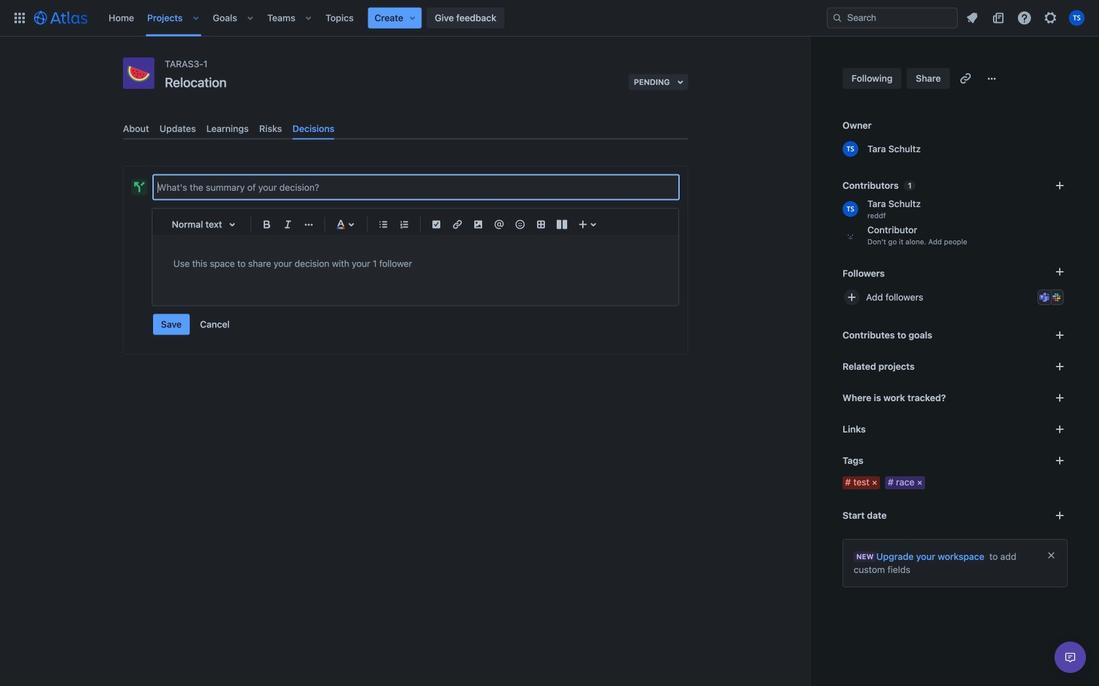 Task type: describe. For each thing, give the bounding box(es) containing it.
notifications image
[[964, 10, 980, 26]]

bold ⌘b image
[[259, 217, 275, 233]]

What's the summary of your decision? text field
[[154, 176, 678, 199]]

italic ⌘i image
[[280, 217, 296, 233]]

text formatting group
[[256, 214, 319, 235]]

mention @ image
[[491, 217, 507, 233]]

1 close tag image from the left
[[870, 478, 880, 489]]

Main content area, start typing to enter text. text field
[[173, 256, 658, 272]]

add image, video, or file image
[[470, 217, 486, 233]]

close banner image
[[1046, 551, 1057, 561]]

numbered list ⌘⇧7 image
[[396, 217, 412, 233]]

add tag image
[[1052, 453, 1068, 469]]

list formating group
[[373, 214, 415, 235]]

link ⌘k image
[[449, 217, 465, 233]]

help image
[[1017, 10, 1032, 26]]

switch to... image
[[12, 10, 27, 26]]

bullet list ⌘⇧8 image
[[376, 217, 391, 233]]

add follower image
[[844, 290, 860, 306]]

add goals image
[[1052, 328, 1068, 343]]

action item [] image
[[429, 217, 444, 233]]

set start date image
[[1052, 508, 1068, 524]]

Search field
[[827, 8, 958, 28]]



Task type: vqa. For each thing, say whether or not it's contained in the screenshot.
3rd townsquare icon from the bottom
no



Task type: locate. For each thing, give the bounding box(es) containing it.
msteams logo showing  channels are connected to this project image
[[1040, 292, 1050, 303]]

add related project image
[[1052, 359, 1068, 375]]

more formatting image
[[301, 217, 317, 233]]

add link image
[[1052, 422, 1068, 438]]

1 horizontal spatial close tag image
[[915, 478, 925, 489]]

layouts image
[[554, 217, 570, 233]]

2 close tag image from the left
[[915, 478, 925, 489]]

emoji : image
[[512, 217, 528, 233]]

tab list
[[118, 118, 693, 140]]

open intercom messenger image
[[1062, 650, 1078, 666]]

add work tracking links image
[[1052, 391, 1068, 406]]

add a follower image
[[1052, 264, 1068, 280]]

top element
[[8, 0, 827, 36]]

banner
[[0, 0, 1099, 37]]

close tag image
[[870, 478, 880, 489], [915, 478, 925, 489]]

search image
[[832, 13, 843, 23]]

0 horizontal spatial close tag image
[[870, 478, 880, 489]]

add team or contributors image
[[1052, 178, 1068, 194]]

decision icon image
[[134, 182, 145, 193]]

account image
[[1069, 10, 1085, 26]]

group
[[153, 314, 238, 335]]

None search field
[[827, 8, 958, 28]]

table ⇧⌥t image
[[533, 217, 549, 233]]

slack logo showing nan channels are connected to this project image
[[1051, 292, 1062, 303]]

settings image
[[1043, 10, 1059, 26]]



